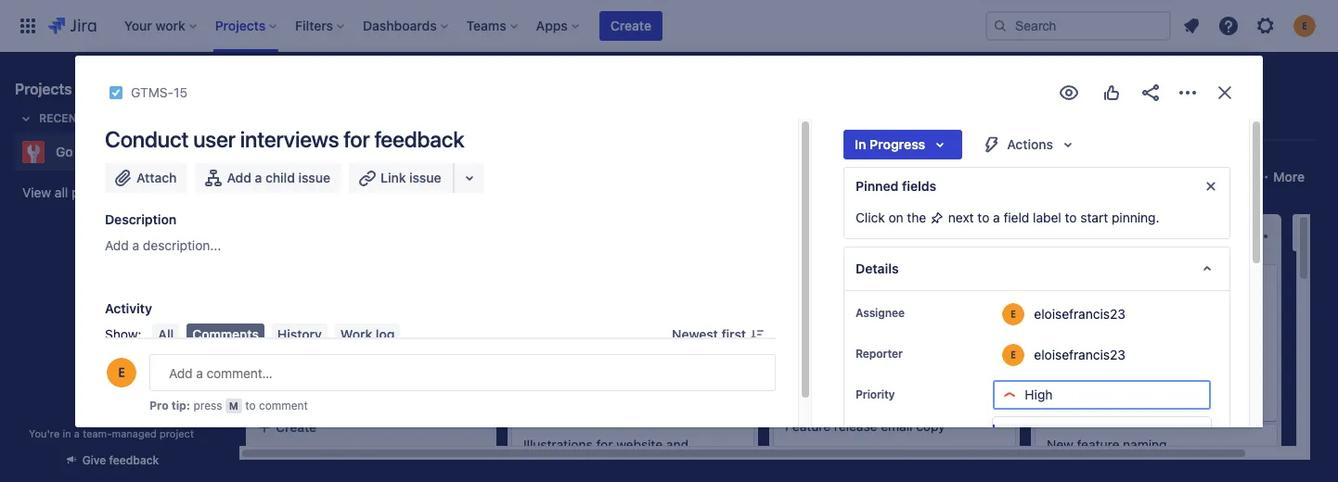 Task type: vqa. For each thing, say whether or not it's contained in the screenshot.
"Star P1374 board" image
no



Task type: describe. For each thing, give the bounding box(es) containing it.
eloisefrancis23 for reporter
[[1035, 347, 1126, 363]]

give feedback button
[[53, 446, 170, 476]]

and inside create positioning and messaging for new feature
[[898, 278, 921, 293]]

0 vertical spatial product
[[1091, 278, 1138, 293]]

gtms-13
[[1070, 390, 1121, 404]]

share image
[[1140, 82, 1162, 104]]

work
[[341, 327, 373, 343]]

feature release email copy
[[785, 419, 946, 434]]

next
[[949, 210, 974, 226]]

in
[[63, 428, 71, 440]]

start
[[1081, 210, 1109, 226]]

market
[[92, 144, 135, 160]]

watch options: you are not watching this issue, 0 people watching image
[[1058, 82, 1081, 104]]

new feature naming
[[1047, 437, 1167, 453]]

managed
[[112, 428, 157, 440]]

gtms- for 1
[[808, 372, 846, 386]]

conduct user interviews for feedback
[[105, 126, 465, 152]]

eloisefrancis23 for assignee
[[1035, 306, 1126, 322]]

for inside ready for launch 4
[[836, 230, 857, 242]]

project
[[938, 116, 982, 132]]

create positioning and messaging for new feature
[[785, 278, 945, 312]]

website
[[617, 437, 663, 453]]

project
[[160, 428, 194, 440]]

list
[[388, 116, 410, 132]]

4
[[912, 228, 921, 244]]

actions image
[[1177, 82, 1199, 104]]

create button inside primary element
[[600, 11, 663, 41]]

2 for launched 2
[[1126, 228, 1133, 244]]

new
[[1047, 437, 1074, 453]]

1 horizontal spatial feature
[[1077, 437, 1120, 453]]

work log button
[[335, 324, 401, 346]]

task image for gtms-13
[[1047, 390, 1062, 405]]

the
[[907, 210, 927, 226]]

assignee
[[856, 306, 905, 320]]

research
[[1067, 427, 1119, 443]]

add for add a child issue
[[227, 170, 252, 186]]

field
[[1004, 210, 1030, 226]]

01
[[1066, 367, 1078, 379]]

link
[[381, 170, 406, 186]]

log
[[376, 327, 395, 343]]

copy
[[917, 419, 946, 434]]

newest first
[[672, 327, 746, 343]]

high
[[1025, 387, 1053, 403]]

nov
[[295, 341, 319, 353]]

hide message image
[[1200, 175, 1223, 198]]

details element
[[844, 247, 1231, 292]]

menu bar inside conduct user interviews for feedback dialog
[[149, 324, 404, 346]]

15
[[174, 84, 188, 100]]

a left field
[[993, 210, 1001, 226]]

oct
[[1081, 367, 1103, 379]]

child
[[266, 170, 295, 186]]

0 horizontal spatial task image
[[262, 364, 277, 379]]

Search board text field
[[247, 164, 388, 190]]

go
[[56, 144, 73, 160]]

sep
[[820, 348, 840, 360]]

illustrations
[[524, 437, 593, 453]]

sales kickoff
[[262, 411, 338, 427]]

go to market sample link
[[15, 134, 201, 171]]

highest image
[[1248, 390, 1263, 405]]

ux
[[1134, 427, 1148, 443]]

14 november 2023 image
[[266, 340, 280, 355]]

recent
[[39, 111, 84, 125]]

product link
[[1001, 427, 1056, 446]]

pinned
[[856, 178, 899, 194]]

collapse recent projects image
[[15, 108, 37, 130]]

01 october 2023 image
[[1051, 366, 1066, 381]]

comment
[[259, 399, 308, 413]]

in
[[855, 136, 867, 152]]

actions
[[1008, 136, 1054, 152]]

link issue
[[381, 170, 441, 186]]

create inside create positioning and messaging for new feature
[[785, 278, 825, 293]]

in progress
[[855, 136, 926, 152]]

progress
[[870, 136, 926, 152]]

ready for launch 4
[[797, 228, 921, 244]]

newest first image
[[750, 328, 765, 343]]

to right the m
[[245, 399, 256, 413]]

27 september 2023 image
[[789, 347, 804, 362]]

comments
[[192, 327, 259, 343]]

view all projects link
[[15, 176, 208, 210]]

add a child issue button
[[195, 163, 342, 193]]

14 november 2023 image
[[266, 340, 280, 355]]

board
[[330, 116, 366, 132]]

naming
[[1124, 437, 1167, 453]]

gtms-15
[[131, 84, 188, 100]]

newest first button
[[661, 324, 776, 346]]

conduct
[[105, 126, 189, 152]]

on
[[889, 210, 904, 226]]

high image
[[986, 371, 1001, 386]]

email
[[881, 419, 913, 434]]

view
[[22, 185, 51, 201]]

history button
[[272, 324, 328, 346]]

primary element
[[11, 0, 986, 52]]

guides
[[1141, 278, 1181, 293]]

project settings link
[[934, 108, 1039, 141]]

mobile
[[524, 456, 564, 472]]

product inside conduct user interviews for feedback dialog
[[1005, 427, 1052, 443]]

first
[[722, 327, 746, 343]]

Add a comment… field
[[149, 355, 776, 392]]

for inside the illustrations for website and mobile app
[[597, 437, 613, 453]]

messaging
[[785, 296, 850, 312]]

illustrations for website and mobile app
[[524, 437, 689, 472]]

positioning
[[829, 278, 895, 293]]

01 october 2023 image
[[1051, 366, 1066, 381]]

2 issue from the left
[[410, 170, 441, 186]]

sample
[[138, 144, 183, 160]]

medium image
[[724, 390, 739, 405]]

for inside create positioning and messaging for new feature
[[854, 296, 870, 312]]

gtms- for 13
[[1070, 390, 1108, 404]]

gtms-15 link
[[131, 82, 188, 104]]

tip:
[[171, 399, 190, 413]]

task image
[[785, 371, 800, 386]]

actions button
[[970, 130, 1091, 160]]

calendar link
[[429, 108, 492, 141]]

interviews
[[240, 126, 339, 152]]



Task type: locate. For each thing, give the bounding box(es) containing it.
1 horizontal spatial and
[[898, 278, 921, 293]]

1 horizontal spatial task image
[[524, 390, 538, 405]]

history
[[278, 327, 322, 343]]

feedback inside button
[[109, 454, 159, 468]]

0 vertical spatial feedback
[[375, 126, 465, 152]]

1 vertical spatial feedback
[[109, 454, 159, 468]]

projects
[[72, 185, 120, 201]]

1 horizontal spatial 2
[[1126, 228, 1133, 244]]

list link
[[385, 108, 414, 141]]

0 horizontal spatial feedback
[[109, 454, 159, 468]]

tab list containing board
[[234, 108, 1328, 141]]

issue right link
[[410, 170, 441, 186]]

research link
[[1063, 427, 1123, 446]]

2 for gtms-2
[[584, 390, 591, 404]]

fields
[[902, 178, 937, 194]]

0 horizontal spatial feature
[[902, 296, 945, 312]]

01 oct
[[1066, 367, 1103, 379]]

gtms- down oct
[[1070, 390, 1108, 404]]

feature inside create positioning and messaging for new feature
[[902, 296, 945, 312]]

details
[[856, 261, 899, 277]]

gtms- up conduct
[[131, 84, 174, 100]]

close image
[[1214, 82, 1237, 104]]

and
[[898, 278, 921, 293], [667, 437, 689, 453]]

pro
[[149, 399, 169, 413]]

calendar
[[433, 116, 488, 132]]

ux link
[[1130, 427, 1152, 446]]

for inside dialog
[[344, 126, 370, 152]]

click
[[856, 210, 885, 226]]

Search field
[[986, 11, 1172, 41]]

task image down 01 october 2023 icon
[[1047, 390, 1062, 405]]

product down high
[[1005, 427, 1052, 443]]

0 horizontal spatial create button
[[246, 411, 497, 445]]

14
[[280, 341, 293, 353]]

feature right "new"
[[1077, 437, 1120, 453]]

give
[[82, 454, 106, 468]]

gtms- inside gtms-2 link
[[546, 390, 584, 404]]

gtms-13 link
[[1070, 389, 1121, 405]]

for left "list" link on the left
[[344, 126, 370, 152]]

description...
[[143, 238, 221, 253]]

eloisefrancis23 image
[[436, 162, 466, 192]]

gtms-2
[[546, 390, 591, 404]]

feedback down managed
[[109, 454, 159, 468]]

gtms-1 link
[[808, 371, 851, 387]]

ready
[[797, 230, 833, 242]]

user
[[193, 126, 236, 152]]

create product guides
[[1047, 278, 1181, 293]]

add people image
[[477, 166, 499, 188]]

priority
[[856, 388, 895, 402]]

task image
[[262, 364, 277, 379], [524, 390, 538, 405], [1047, 390, 1062, 405]]

0 horizontal spatial 2
[[584, 390, 591, 404]]

for down click
[[836, 230, 857, 242]]

feedback up link issue
[[375, 126, 465, 152]]

create inside primary element
[[611, 18, 652, 33]]

1 vertical spatial 2
[[584, 390, 591, 404]]

reports link
[[763, 108, 819, 141]]

gtms- inside gtms-15 link
[[131, 84, 174, 100]]

projects
[[15, 81, 72, 97]]

a down description
[[132, 238, 139, 253]]

2 eloisefrancis23 from the top
[[1035, 347, 1126, 363]]

a inside button
[[255, 170, 262, 186]]

1 horizontal spatial product
[[1091, 278, 1138, 293]]

done image
[[1225, 390, 1240, 405], [1225, 390, 1240, 405]]

eloisefrancis23 up 01 oct on the bottom right
[[1035, 347, 1126, 363]]

press
[[193, 399, 222, 413]]

pro tip: press m to comment
[[149, 399, 308, 413]]

menu bar
[[149, 324, 404, 346]]

create
[[611, 18, 652, 33], [785, 278, 825, 293], [1047, 278, 1087, 293], [276, 420, 317, 435]]

task image for gtms-2
[[524, 390, 538, 405]]

for down positioning
[[854, 296, 870, 312]]

settings
[[985, 116, 1035, 132]]

1 vertical spatial create button
[[246, 411, 497, 445]]

and inside the illustrations for website and mobile app
[[667, 437, 689, 453]]

all
[[55, 185, 68, 201]]

and right website
[[667, 437, 689, 453]]

gtms- inside gtms-13 link
[[1070, 390, 1108, 404]]

vote options: no one has voted for this issue yet. image
[[1101, 82, 1123, 104]]

feature
[[902, 296, 945, 312], [1077, 437, 1120, 453]]

reporter
[[856, 347, 903, 361]]

27 sep
[[804, 348, 840, 360]]

kickoff
[[298, 411, 338, 427]]

gtms- for 2
[[546, 390, 584, 404]]

product left guides in the bottom right of the page
[[1091, 278, 1138, 293]]

1 issue from the left
[[299, 170, 331, 186]]

comments button
[[187, 324, 265, 346]]

summary
[[249, 116, 307, 132]]

gtms- inside gtms-1 link
[[808, 372, 846, 386]]

to left start
[[1065, 210, 1077, 226]]

1 vertical spatial and
[[667, 437, 689, 453]]

view all projects
[[22, 185, 120, 201]]

gtms-
[[131, 84, 174, 100], [808, 372, 846, 386], [546, 390, 584, 404], [1070, 390, 1108, 404]]

1 horizontal spatial feedback
[[375, 126, 465, 152]]

for left website
[[597, 437, 613, 453]]

give feedback
[[82, 454, 159, 468]]

2 horizontal spatial task image
[[1047, 390, 1062, 405]]

project settings
[[938, 116, 1035, 132]]

menu bar containing all
[[149, 324, 404, 346]]

newest
[[672, 327, 718, 343]]

to
[[76, 144, 89, 160], [978, 210, 990, 226], [1065, 210, 1077, 226], [245, 399, 256, 413]]

a
[[255, 170, 262, 186], [993, 210, 1001, 226], [132, 238, 139, 253], [74, 428, 80, 440]]

gtms-2 link
[[546, 389, 591, 405]]

1 vertical spatial product
[[1005, 427, 1052, 443]]

1 eloisefrancis23 from the top
[[1035, 306, 1126, 322]]

add left child
[[227, 170, 252, 186]]

0 vertical spatial feature
[[902, 296, 945, 312]]

add for add a description...
[[105, 238, 129, 253]]

0 vertical spatial create button
[[600, 11, 663, 41]]

0 vertical spatial eloisefrancis23
[[1035, 306, 1126, 322]]

a right in
[[74, 428, 80, 440]]

feedback inside dialog
[[375, 126, 465, 152]]

conduct user interviews for feedback dialog
[[75, 56, 1264, 483]]

all
[[158, 327, 174, 343]]

profile image of eloisefrancis23 image
[[107, 358, 136, 388]]

sales
[[262, 411, 294, 427]]

label
[[1033, 210, 1062, 226]]

go to market sample
[[56, 144, 183, 160]]

gtms- for 15
[[131, 84, 174, 100]]

pinning.
[[1112, 210, 1160, 226]]

in progress button
[[844, 130, 963, 160]]

14 nov
[[280, 341, 319, 353]]

1 vertical spatial feature
[[1077, 437, 1120, 453]]

0 vertical spatial add
[[227, 170, 252, 186]]

a left child
[[255, 170, 262, 186]]

feedback
[[375, 126, 465, 152], [109, 454, 159, 468]]

to right the next
[[978, 210, 990, 226]]

jira image
[[48, 15, 96, 37], [48, 15, 96, 37]]

release
[[834, 419, 878, 434]]

reports
[[767, 116, 815, 132]]

2 up illustrations
[[584, 390, 591, 404]]

launched 2
[[1059, 228, 1133, 244]]

create banner
[[0, 0, 1339, 52]]

task image left gtms-2 link on the left
[[524, 390, 538, 405]]

task image down 14 november 2023 icon
[[262, 364, 277, 379]]

1 horizontal spatial create button
[[600, 11, 663, 41]]

gtms- up illustrations
[[546, 390, 584, 404]]

0 horizontal spatial add
[[105, 238, 129, 253]]

you're in a team-managed project
[[29, 428, 194, 440]]

launch
[[860, 230, 905, 242]]

team-
[[83, 428, 112, 440]]

tab list
[[234, 108, 1328, 141]]

1 vertical spatial eloisefrancis23
[[1035, 347, 1126, 363]]

issue right child
[[299, 170, 331, 186]]

0 horizontal spatial issue
[[299, 170, 331, 186]]

to right go
[[76, 144, 89, 160]]

1 horizontal spatial add
[[227, 170, 252, 186]]

new
[[874, 296, 899, 312]]

feature right new
[[902, 296, 945, 312]]

description
[[105, 212, 177, 227]]

m
[[229, 400, 238, 412]]

and up new
[[898, 278, 921, 293]]

next to a field label to start pinning.
[[945, 210, 1160, 226]]

0 vertical spatial and
[[898, 278, 921, 293]]

gtms- down sep
[[808, 372, 846, 386]]

1 horizontal spatial issue
[[410, 170, 441, 186]]

launched
[[1059, 230, 1118, 242]]

0 horizontal spatial and
[[667, 437, 689, 453]]

0 horizontal spatial product
[[1005, 427, 1052, 443]]

search image
[[993, 19, 1008, 33]]

add a child issue
[[227, 170, 331, 186]]

2 down pinning.
[[1126, 228, 1133, 244]]

add inside button
[[227, 170, 252, 186]]

1 vertical spatial add
[[105, 238, 129, 253]]

link issue button
[[349, 163, 454, 193]]

27 september 2023 image
[[789, 347, 804, 362]]

product
[[1091, 278, 1138, 293], [1005, 427, 1052, 443]]

0 vertical spatial 2
[[1126, 228, 1133, 244]]

add down description
[[105, 238, 129, 253]]

activity
[[105, 301, 152, 317]]

eloisefrancis23 down create product guides
[[1035, 306, 1126, 322]]



